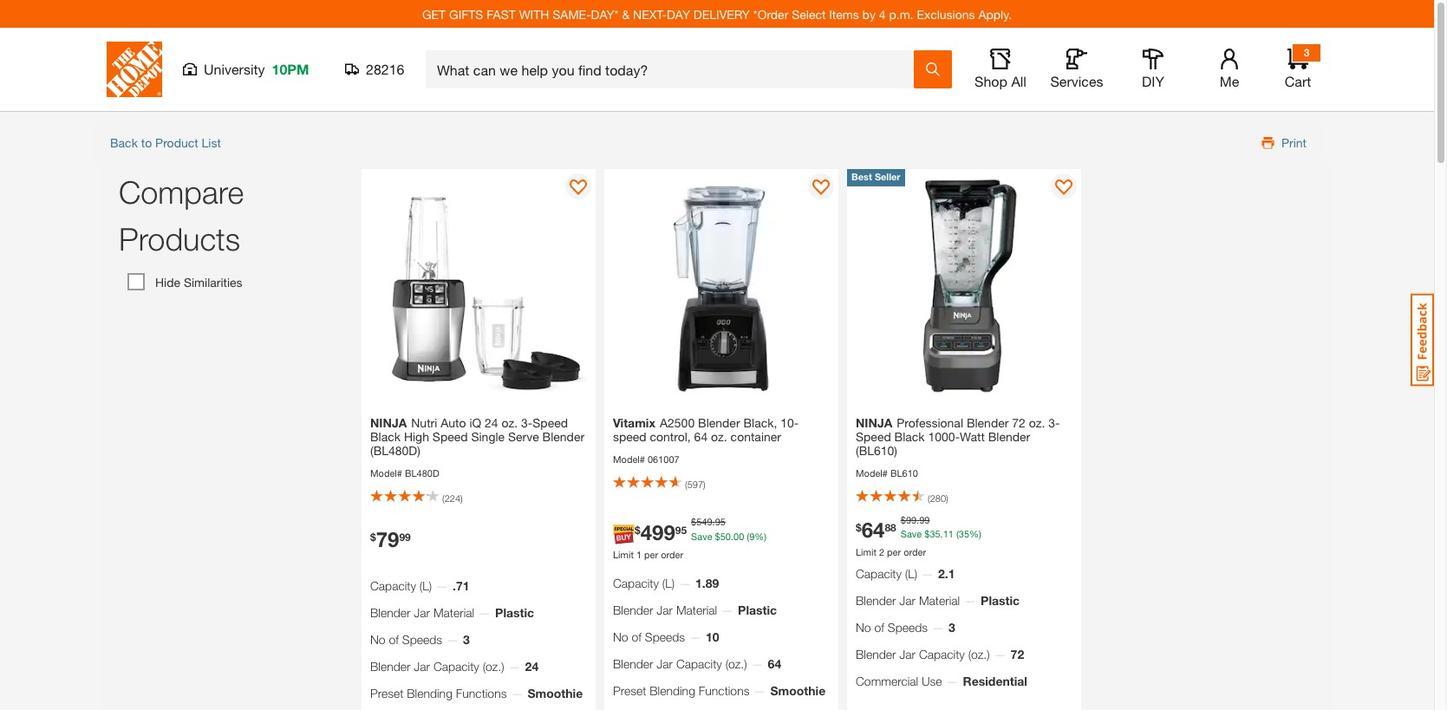 Task type: locate. For each thing, give the bounding box(es) containing it.
limit left 1
[[613, 549, 634, 560]]

best
[[852, 171, 872, 182]]

$ down model# bl480d
[[370, 530, 376, 543]]

1 horizontal spatial )
[[703, 478, 706, 490]]

order right "2"
[[904, 546, 926, 558]]

limit inside $ 64 88 $ 99 . 99 save $ 35 . 11 ( 35 %) limit 2 per order
[[856, 546, 877, 558]]

2
[[879, 546, 885, 558]]

72
[[1012, 415, 1026, 430], [1011, 647, 1024, 661]]

1 horizontal spatial display image
[[1056, 180, 1073, 197]]

the home depot logo image
[[107, 42, 162, 97]]

0 horizontal spatial oz.
[[502, 415, 518, 430]]

1 black from the left
[[370, 429, 401, 444]]

(oz.) for 549
[[726, 657, 747, 672]]

0 horizontal spatial 95
[[675, 523, 687, 536]]

2 horizontal spatial of
[[875, 620, 885, 634]]

functions
[[699, 684, 750, 698], [456, 686, 507, 701]]

0 horizontal spatial no of speeds
[[370, 633, 442, 647]]

0 horizontal spatial blending
[[407, 686, 453, 701]]

similarities
[[184, 275, 243, 290]]

blender jar capacity (oz.) down 10
[[613, 657, 747, 672]]

blending
[[650, 684, 696, 698], [407, 686, 453, 701]]

capacity (l) down $ 79 99
[[370, 579, 432, 593]]

model# down (bl480d)
[[370, 468, 402, 479]]

1 horizontal spatial no of speeds
[[613, 630, 685, 645]]

1 horizontal spatial 3
[[949, 620, 956, 634]]

$ inside $ 79 99
[[370, 530, 376, 543]]

0 horizontal spatial model#
[[370, 468, 402, 479]]

2 horizontal spatial blender jar material
[[856, 593, 960, 608]]

2 horizontal spatial (l)
[[905, 566, 918, 581]]

95
[[715, 516, 726, 527], [675, 523, 687, 536]]

per right "2"
[[887, 546, 901, 558]]

3 for 64
[[949, 620, 956, 634]]

0 horizontal spatial )
[[461, 492, 463, 503]]

black left high
[[370, 429, 401, 444]]

0 vertical spatial 72
[[1012, 415, 1026, 430]]

3 down the .71
[[463, 633, 470, 647]]

speeds for 549
[[645, 630, 685, 645]]

2.1
[[939, 566, 955, 581]]

99 down ( 280 )
[[920, 514, 930, 525]]

0 horizontal spatial 3
[[463, 633, 470, 647]]

1 horizontal spatial (l)
[[662, 576, 675, 591]]

capacity down "2"
[[856, 566, 902, 581]]

0 horizontal spatial 99
[[399, 530, 411, 543]]

exclusions
[[917, 7, 975, 21]]

%) inside $ 549 . 95 save $ 50 . 00 ( 9 %) limit 1 per order
[[755, 530, 767, 542]]

3 for 79
[[463, 633, 470, 647]]

preset
[[613, 684, 647, 698], [370, 686, 404, 701]]

1 horizontal spatial plastic
[[738, 603, 777, 618]]

2 horizontal spatial model#
[[856, 468, 888, 479]]

2 horizontal spatial 3
[[1304, 46, 1310, 59]]

(l) left 1.89
[[662, 576, 675, 591]]

plastic for 549
[[738, 603, 777, 618]]

) up 11
[[946, 492, 949, 503]]

oz. left container
[[711, 429, 727, 444]]

no of speeds for 549
[[613, 630, 685, 645]]

0 horizontal spatial 35
[[930, 528, 941, 539]]

blender
[[698, 415, 740, 430], [967, 415, 1009, 430], [543, 429, 585, 444], [989, 429, 1031, 444], [856, 593, 896, 608], [613, 603, 653, 618], [370, 606, 411, 620], [856, 647, 896, 661], [613, 657, 653, 672], [370, 659, 411, 674]]

capacity up use
[[919, 647, 965, 661]]

0 horizontal spatial display image
[[813, 180, 830, 197]]

material down 1.89
[[676, 603, 717, 618]]

2 horizontal spatial plastic
[[981, 593, 1020, 608]]

$ right 88
[[901, 514, 906, 525]]

a2500 blender black, 10-speed control, 64 oz. container image
[[605, 169, 839, 403]]

( 224 )
[[442, 492, 463, 503]]

%) right 11
[[970, 528, 982, 539]]

$
[[901, 514, 906, 525], [691, 516, 697, 527], [856, 521, 862, 534], [635, 523, 641, 536], [925, 528, 930, 539], [715, 530, 721, 542], [370, 530, 376, 543]]

no for 64
[[856, 620, 871, 634]]

per right 1
[[645, 549, 658, 560]]

3- inside professional blender 72 oz. 3- speed black 1000-watt blender (bl610)
[[1049, 415, 1060, 430]]

0 horizontal spatial preset
[[370, 686, 404, 701]]

1 horizontal spatial no
[[613, 630, 629, 645]]

(l) for 549
[[662, 576, 675, 591]]

0 horizontal spatial (oz.)
[[483, 659, 504, 674]]

oz. right watt
[[1029, 415, 1045, 430]]

order inside $ 64 88 $ 99 . 99 save $ 35 . 11 ( 35 %) limit 2 per order
[[904, 546, 926, 558]]

all
[[1012, 73, 1027, 89]]

( inside $ 64 88 $ 99 . 99 save $ 35 . 11 ( 35 %) limit 2 per order
[[957, 528, 959, 539]]

university
[[204, 61, 265, 77]]

black inside professional blender 72 oz. 3- speed black 1000-watt blender (bl610)
[[895, 429, 925, 444]]

35 left 11
[[930, 528, 941, 539]]

save right 88
[[901, 528, 922, 539]]

1 3- from the left
[[521, 415, 533, 430]]

1 display image from the left
[[813, 180, 830, 197]]

99 down model# bl480d
[[399, 530, 411, 543]]

2 horizontal spatial 64
[[862, 518, 885, 542]]

next-
[[633, 7, 667, 21]]

1 horizontal spatial smoothie
[[771, 684, 826, 698]]

0 horizontal spatial speed
[[433, 429, 468, 444]]

2 3- from the left
[[1049, 415, 1060, 430]]

0 horizontal spatial capacity (l)
[[370, 579, 432, 593]]

speed right single
[[533, 415, 568, 430]]

day*
[[591, 7, 619, 21]]

1 horizontal spatial %)
[[970, 528, 982, 539]]

597
[[688, 478, 703, 490]]

2 horizontal spatial no
[[856, 620, 871, 634]]

2 horizontal spatial speeds
[[888, 620, 928, 634]]

95 left the 549
[[675, 523, 687, 536]]

(oz.) for 64
[[969, 647, 990, 661]]

1 35 from the left
[[930, 528, 941, 539]]

black,
[[744, 415, 777, 430]]

material for 64
[[919, 593, 960, 608]]

save down the 549
[[691, 530, 713, 542]]

$ up 1
[[635, 523, 641, 536]]

model# down speed
[[613, 454, 645, 465]]

(oz.)
[[969, 647, 990, 661], [726, 657, 747, 672], [483, 659, 504, 674]]

0 horizontal spatial smoothie
[[528, 686, 583, 701]]

1 horizontal spatial limit
[[856, 546, 877, 558]]

%) right 00
[[755, 530, 767, 542]]

2 black from the left
[[895, 429, 925, 444]]

0 vertical spatial 64
[[694, 429, 708, 444]]

2 horizontal spatial speed
[[856, 429, 891, 444]]

99 right 88
[[906, 514, 917, 525]]

0 horizontal spatial blender jar material
[[370, 606, 475, 620]]

%)
[[970, 528, 982, 539], [755, 530, 767, 542]]

material for 79
[[434, 606, 475, 620]]

) for 64
[[946, 492, 949, 503]]

0 horizontal spatial (l)
[[420, 579, 432, 593]]

1 horizontal spatial 3-
[[1049, 415, 1060, 430]]

blender jar material down the 2.1 at the right bottom of page
[[856, 593, 960, 608]]

1 horizontal spatial blender jar capacity (oz.)
[[613, 657, 747, 672]]

0 horizontal spatial %)
[[755, 530, 767, 542]]

control,
[[650, 429, 691, 444]]

to
[[141, 135, 152, 150]]

diy button
[[1126, 49, 1181, 90]]

0 horizontal spatial preset blending functions
[[370, 686, 507, 701]]

3
[[1304, 46, 1310, 59], [949, 620, 956, 634], [463, 633, 470, 647]]

2 horizontal spatial )
[[946, 492, 949, 503]]

0 horizontal spatial 64
[[694, 429, 708, 444]]

2 horizontal spatial (oz.)
[[969, 647, 990, 661]]

1 horizontal spatial order
[[904, 546, 926, 558]]

2 horizontal spatial capacity (l)
[[856, 566, 918, 581]]

1 horizontal spatial ninja
[[856, 415, 893, 430]]

1 horizontal spatial of
[[632, 630, 642, 645]]

ninja up the (bl610) on the bottom of the page
[[856, 415, 893, 430]]

blender jar material down 1.89
[[613, 603, 717, 618]]

limit inside $ 549 . 95 save $ 50 . 00 ( 9 %) limit 1 per order
[[613, 549, 634, 560]]

capacity down 1
[[613, 576, 659, 591]]

95 up the 50
[[715, 516, 726, 527]]

1 horizontal spatial per
[[887, 546, 901, 558]]

of for 64
[[875, 620, 885, 634]]

(l) left the .71
[[420, 579, 432, 593]]

black
[[370, 429, 401, 444], [895, 429, 925, 444]]

1 horizontal spatial 99
[[906, 514, 917, 525]]

preset blending functions
[[613, 684, 750, 698], [370, 686, 507, 701]]

speeds
[[888, 620, 928, 634], [645, 630, 685, 645], [402, 633, 442, 647]]

of
[[875, 620, 885, 634], [632, 630, 642, 645], [389, 633, 399, 647]]

(l) left the 2.1 at the right bottom of page
[[905, 566, 918, 581]]

1 horizontal spatial blending
[[650, 684, 696, 698]]

material down the .71
[[434, 606, 475, 620]]

0 horizontal spatial blender jar capacity (oz.)
[[370, 659, 504, 674]]

( for 64
[[928, 492, 930, 503]]

functions for 549
[[699, 684, 750, 698]]

diy
[[1142, 73, 1165, 89]]

blender jar material down the .71
[[370, 606, 475, 620]]

1 horizontal spatial blender jar material
[[613, 603, 717, 618]]

per
[[887, 546, 901, 558], [645, 549, 658, 560]]

64
[[694, 429, 708, 444], [862, 518, 885, 542], [768, 657, 782, 672]]

.
[[917, 514, 920, 525], [713, 516, 715, 527], [941, 528, 943, 539], [731, 530, 734, 542]]

get
[[422, 7, 446, 21]]

1 horizontal spatial 64
[[768, 657, 782, 672]]

model# bl480d
[[370, 468, 439, 479]]

1 horizontal spatial preset
[[613, 684, 647, 698]]

speed
[[533, 415, 568, 430], [433, 429, 468, 444], [856, 429, 891, 444]]

no for 79
[[370, 633, 386, 647]]

0 horizontal spatial no
[[370, 633, 386, 647]]

0 horizontal spatial save
[[691, 530, 713, 542]]

blender jar capacity (oz.)
[[856, 647, 990, 661], [613, 657, 747, 672], [370, 659, 504, 674]]

35
[[930, 528, 941, 539], [959, 528, 970, 539]]

1 horizontal spatial (oz.)
[[726, 657, 747, 672]]

1 horizontal spatial functions
[[699, 684, 750, 698]]

jar
[[900, 593, 916, 608], [657, 603, 673, 618], [414, 606, 430, 620], [900, 647, 916, 661], [657, 657, 673, 672], [414, 659, 430, 674]]

$ left 88
[[856, 521, 862, 534]]

0 horizontal spatial material
[[434, 606, 475, 620]]

$ 64 88 $ 99 . 99 save $ 35 . 11 ( 35 %) limit 2 per order
[[856, 514, 982, 558]]

( for 549
[[685, 478, 688, 490]]

1
[[637, 549, 642, 560]]

black left 1000-
[[895, 429, 925, 444]]

1 horizontal spatial model#
[[613, 454, 645, 465]]

3- right single
[[521, 415, 533, 430]]

(
[[685, 478, 688, 490], [442, 492, 445, 503], [928, 492, 930, 503], [957, 528, 959, 539], [747, 530, 750, 542]]

watt
[[960, 429, 985, 444]]

oz. right iq
[[502, 415, 518, 430]]

1 vertical spatial 72
[[1011, 647, 1024, 661]]

0 horizontal spatial order
[[661, 549, 684, 560]]

display image
[[813, 180, 830, 197], [1056, 180, 1073, 197]]

professional
[[897, 415, 964, 430]]

72 right watt
[[1012, 415, 1026, 430]]

p.m.
[[889, 7, 914, 21]]

0 horizontal spatial per
[[645, 549, 658, 560]]

blender jar material for 79
[[370, 606, 475, 620]]

capacity (l) down 1
[[613, 576, 675, 591]]

1 horizontal spatial save
[[901, 528, 922, 539]]

back
[[110, 135, 138, 150]]

) up the 549
[[703, 478, 706, 490]]

products
[[119, 220, 240, 258]]

0 horizontal spatial black
[[370, 429, 401, 444]]

0 horizontal spatial speeds
[[402, 633, 442, 647]]

*order
[[754, 7, 789, 21]]

3 up 'cart'
[[1304, 46, 1310, 59]]

blender jar material
[[856, 593, 960, 608], [613, 603, 717, 618], [370, 606, 475, 620]]

compare products
[[119, 173, 244, 258]]

model# down the (bl610) on the bottom of the page
[[856, 468, 888, 479]]

3- inside nutri auto iq 24 oz. 3-speed black high speed single serve blender (bl480d)
[[521, 415, 533, 430]]

(oz.) for 79
[[483, 659, 504, 674]]

0 horizontal spatial ninja
[[370, 415, 407, 430]]

3-
[[521, 415, 533, 430], [1049, 415, 1060, 430]]

no of speeds
[[856, 620, 928, 634], [613, 630, 685, 645], [370, 633, 442, 647]]

capacity (l) down "2"
[[856, 566, 918, 581]]

print
[[1282, 135, 1307, 150]]

499
[[641, 520, 675, 544]]

oz. inside professional blender 72 oz. 3- speed black 1000-watt blender (bl610)
[[1029, 415, 1045, 430]]

1 vertical spatial 24
[[525, 659, 539, 674]]

1 horizontal spatial capacity (l)
[[613, 576, 675, 591]]

a2500 blender black, 10- speed control, 64 oz. container
[[613, 415, 799, 444]]

1 horizontal spatial 95
[[715, 516, 726, 527]]

ninja
[[370, 415, 407, 430], [856, 415, 893, 430]]

speed left iq
[[433, 429, 468, 444]]

0 horizontal spatial plastic
[[495, 606, 534, 620]]

) for 79
[[461, 492, 463, 503]]

( for 79
[[442, 492, 445, 503]]

list
[[202, 135, 221, 150]]

high
[[404, 429, 429, 444]]

smoothie for 549
[[771, 684, 826, 698]]

preset blending functions for 549
[[613, 684, 750, 698]]

blending for 549
[[650, 684, 696, 698]]

display image
[[570, 180, 587, 197]]

(l)
[[905, 566, 918, 581], [662, 576, 675, 591], [420, 579, 432, 593]]

72 up residential
[[1011, 647, 1024, 661]]

0 horizontal spatial limit
[[613, 549, 634, 560]]

1 ninja from the left
[[370, 415, 407, 430]]

2 horizontal spatial oz.
[[1029, 415, 1045, 430]]

blender jar capacity (oz.) down the .71
[[370, 659, 504, 674]]

speed up model# bl610
[[856, 429, 891, 444]]

1 horizontal spatial preset blending functions
[[613, 684, 750, 698]]

1 horizontal spatial oz.
[[711, 429, 727, 444]]

3- right watt
[[1049, 415, 1060, 430]]

%) inside $ 64 88 $ 99 . 99 save $ 35 . 11 ( 35 %) limit 2 per order
[[970, 528, 982, 539]]

2 ninja from the left
[[856, 415, 893, 430]]

capacity down the .71
[[434, 659, 479, 674]]

0 horizontal spatial 3-
[[521, 415, 533, 430]]

(bl480d)
[[370, 443, 421, 458]]

material for 549
[[676, 603, 717, 618]]

(l) for 64
[[905, 566, 918, 581]]

1 horizontal spatial material
[[676, 603, 717, 618]]

ninja up (bl480d)
[[370, 415, 407, 430]]

limit left "2"
[[856, 546, 877, 558]]

no of speeds for 64
[[856, 620, 928, 634]]

serve
[[508, 429, 539, 444]]

0 vertical spatial 24
[[485, 415, 498, 430]]

1 horizontal spatial black
[[895, 429, 925, 444]]

2 horizontal spatial blender jar capacity (oz.)
[[856, 647, 990, 661]]

35 right 11
[[959, 528, 970, 539]]

0 horizontal spatial functions
[[456, 686, 507, 701]]

95 inside $ 499 95
[[675, 523, 687, 536]]

order down $ 499 95
[[661, 549, 684, 560]]

$ inside $ 499 95
[[635, 523, 641, 536]]

3 down the 2.1 at the right bottom of page
[[949, 620, 956, 634]]

1 vertical spatial 64
[[862, 518, 885, 542]]

model# 061007
[[613, 454, 680, 465]]

iq
[[470, 415, 482, 430]]

2 horizontal spatial material
[[919, 593, 960, 608]]

functions for 79
[[456, 686, 507, 701]]

blender inside a2500 blender black, 10- speed control, 64 oz. container
[[698, 415, 740, 430]]

1 horizontal spatial 35
[[959, 528, 970, 539]]

university 10pm
[[204, 61, 309, 77]]

2 vertical spatial 64
[[768, 657, 782, 672]]

blender jar capacity (oz.) up use
[[856, 647, 990, 661]]

99
[[906, 514, 917, 525], [920, 514, 930, 525], [399, 530, 411, 543]]

2 horizontal spatial no of speeds
[[856, 620, 928, 634]]

material down the 2.1 at the right bottom of page
[[919, 593, 960, 608]]

save inside $ 64 88 $ 99 . 99 save $ 35 . 11 ( 35 %) limit 2 per order
[[901, 528, 922, 539]]

per inside $ 64 88 $ 99 . 99 save $ 35 . 11 ( 35 %) limit 2 per order
[[887, 546, 901, 558]]

) down nutri auto iq 24 oz. 3-speed black high speed single serve blender (bl480d)
[[461, 492, 463, 503]]

capacity down 10
[[676, 657, 722, 672]]

0 horizontal spatial 24
[[485, 415, 498, 430]]

0 horizontal spatial of
[[389, 633, 399, 647]]

1 horizontal spatial speeds
[[645, 630, 685, 645]]

24 inside nutri auto iq 24 oz. 3-speed black high speed single serve blender (bl480d)
[[485, 415, 498, 430]]



Task type: describe. For each thing, give the bounding box(es) containing it.
preset blending functions for 79
[[370, 686, 507, 701]]

vitamix
[[613, 415, 656, 430]]

commercial use
[[856, 674, 942, 688]]

blender jar capacity (oz.) for 79
[[370, 659, 504, 674]]

speeds for 79
[[402, 633, 442, 647]]

bl610
[[891, 468, 918, 479]]

smoothie for 79
[[528, 686, 583, 701]]

( 597 )
[[685, 478, 706, 490]]

fast
[[487, 7, 516, 21]]

feedback link image
[[1411, 293, 1435, 387]]

1 horizontal spatial speed
[[533, 415, 568, 430]]

nutri auto iq 24 oz. 3-speed black high speed single serve blender (bl480d) image
[[362, 169, 596, 403]]

$ left 00
[[715, 530, 721, 542]]

single
[[471, 429, 505, 444]]

oz. inside nutri auto iq 24 oz. 3-speed black high speed single serve blender (bl480d)
[[502, 415, 518, 430]]

99 inside $ 79 99
[[399, 530, 411, 543]]

a2500
[[660, 415, 695, 430]]

same-
[[553, 7, 591, 21]]

1000-
[[928, 429, 960, 444]]

1.89
[[696, 576, 719, 591]]

3 inside cart 3
[[1304, 46, 1310, 59]]

( inside $ 549 . 95 save $ 50 . 00 ( 9 %) limit 1 per order
[[747, 530, 750, 542]]

services
[[1051, 73, 1104, 89]]

gifts
[[449, 7, 483, 21]]

with
[[519, 7, 549, 21]]

shop all button
[[973, 49, 1029, 90]]

professional blender 72 oz. 3- speed black 1000-watt blender (bl610)
[[856, 415, 1060, 458]]

28216
[[366, 61, 405, 77]]

plastic for 64
[[981, 593, 1020, 608]]

me button
[[1202, 49, 1258, 90]]

container
[[731, 429, 781, 444]]

model# for 64
[[856, 468, 888, 479]]

72 inside professional blender 72 oz. 3- speed black 1000-watt blender (bl610)
[[1012, 415, 1026, 430]]

professional blender 72 oz. 3-speed black 1000-watt blender (bl610) image
[[847, 169, 1082, 403]]

blender jar material for 549
[[613, 603, 717, 618]]

model# for 79
[[370, 468, 402, 479]]

capacity down $ 79 99
[[370, 579, 416, 593]]

no for 549
[[613, 630, 629, 645]]

1 horizontal spatial 24
[[525, 659, 539, 674]]

nutri
[[411, 415, 437, 430]]

00
[[734, 530, 744, 542]]

10-
[[781, 415, 799, 430]]

blender jar capacity (oz.) for 64
[[856, 647, 990, 661]]

model# for 549
[[613, 454, 645, 465]]

549
[[697, 516, 713, 527]]

10
[[706, 630, 720, 645]]

nutri auto iq 24 oz. 3-speed black high speed single serve blender (bl480d)
[[370, 415, 585, 458]]

plastic for 79
[[495, 606, 534, 620]]

day
[[667, 7, 690, 21]]

residential
[[963, 674, 1028, 688]]

11
[[943, 528, 954, 539]]

speed inside professional blender 72 oz. 3- speed black 1000-watt blender (bl610)
[[856, 429, 891, 444]]

by
[[863, 7, 876, 21]]

2 display image from the left
[[1056, 180, 1073, 197]]

seller
[[875, 171, 901, 182]]

50
[[721, 530, 731, 542]]

blender inside nutri auto iq 24 oz. 3-speed black high speed single serve blender (bl480d)
[[543, 429, 585, 444]]

blender jar material for 64
[[856, 593, 960, 608]]

88
[[885, 521, 897, 534]]

2 horizontal spatial 99
[[920, 514, 930, 525]]

(l) for 79
[[420, 579, 432, 593]]

me
[[1220, 73, 1240, 89]]

.71
[[453, 579, 470, 593]]

preset for 549
[[613, 684, 647, 698]]

select
[[792, 7, 826, 21]]

commercial
[[856, 674, 919, 688]]

model# bl610
[[856, 468, 918, 479]]

cart
[[1285, 73, 1312, 89]]

of for 79
[[389, 633, 399, 647]]

64 inside $ 64 88 $ 99 . 99 save $ 35 . 11 ( 35 %) limit 2 per order
[[862, 518, 885, 542]]

save inside $ 549 . 95 save $ 50 . 00 ( 9 %) limit 1 per order
[[691, 530, 713, 542]]

speeds for 64
[[888, 620, 928, 634]]

10pm
[[272, 61, 309, 77]]

back to product list
[[110, 135, 221, 150]]

ninja for 79
[[370, 415, 407, 430]]

auto
[[441, 415, 466, 430]]

capacity (l) for 64
[[856, 566, 918, 581]]

shop
[[975, 73, 1008, 89]]

blending for 79
[[407, 686, 453, 701]]

2 35 from the left
[[959, 528, 970, 539]]

(bl610)
[[856, 443, 898, 458]]

95 inside $ 549 . 95 save $ 50 . 00 ( 9 %) limit 1 per order
[[715, 516, 726, 527]]

use
[[922, 674, 942, 688]]

capacity (l) for 79
[[370, 579, 432, 593]]

$ left 11
[[925, 528, 930, 539]]

compare
[[119, 173, 244, 211]]

order inside $ 549 . 95 save $ 50 . 00 ( 9 %) limit 1 per order
[[661, 549, 684, 560]]

no of speeds for 79
[[370, 633, 442, 647]]

back to product list button
[[93, 121, 266, 165]]

services button
[[1050, 49, 1105, 90]]

( 280 )
[[928, 492, 949, 503]]

224
[[445, 492, 461, 503]]

$ 499 95
[[635, 520, 687, 544]]

hide similarities
[[155, 275, 243, 290]]

$ right $ 499 95
[[691, 516, 697, 527]]

ninja for 64
[[856, 415, 893, 430]]

$ 549 . 95 save $ 50 . 00 ( 9 %) limit 1 per order
[[613, 516, 767, 560]]

4
[[879, 7, 886, 21]]

oz. inside a2500 blender black, 10- speed control, 64 oz. container
[[711, 429, 727, 444]]

per inside $ 549 . 95 save $ 50 . 00 ( 9 %) limit 1 per order
[[645, 549, 658, 560]]

) for 549
[[703, 478, 706, 490]]

black inside nutri auto iq 24 oz. 3-speed black high speed single serve blender (bl480d)
[[370, 429, 401, 444]]

shop all
[[975, 73, 1027, 89]]

print image
[[1255, 137, 1282, 149]]

speed
[[613, 429, 647, 444]]

What can we help you find today? search field
[[437, 51, 913, 88]]

cart 3
[[1285, 46, 1312, 89]]

hide
[[155, 275, 180, 290]]

of for 549
[[632, 630, 642, 645]]

product
[[155, 135, 198, 150]]

capacity (l) for 549
[[613, 576, 675, 591]]

blender jar capacity (oz.) for 549
[[613, 657, 747, 672]]

apply.
[[979, 7, 1012, 21]]

get gifts fast with same-day* & next-day delivery *order select items by 4 p.m. exclusions apply.
[[422, 7, 1012, 21]]

items
[[829, 7, 859, 21]]

64 inside a2500 blender black, 10- speed control, 64 oz. container
[[694, 429, 708, 444]]

print button
[[1238, 121, 1324, 165]]

delivery
[[694, 7, 750, 21]]

061007
[[648, 454, 680, 465]]

bl480d
[[405, 468, 439, 479]]

280
[[930, 492, 946, 503]]

preset for 79
[[370, 686, 404, 701]]

79
[[376, 527, 399, 552]]



Task type: vqa. For each thing, say whether or not it's contained in the screenshot.


